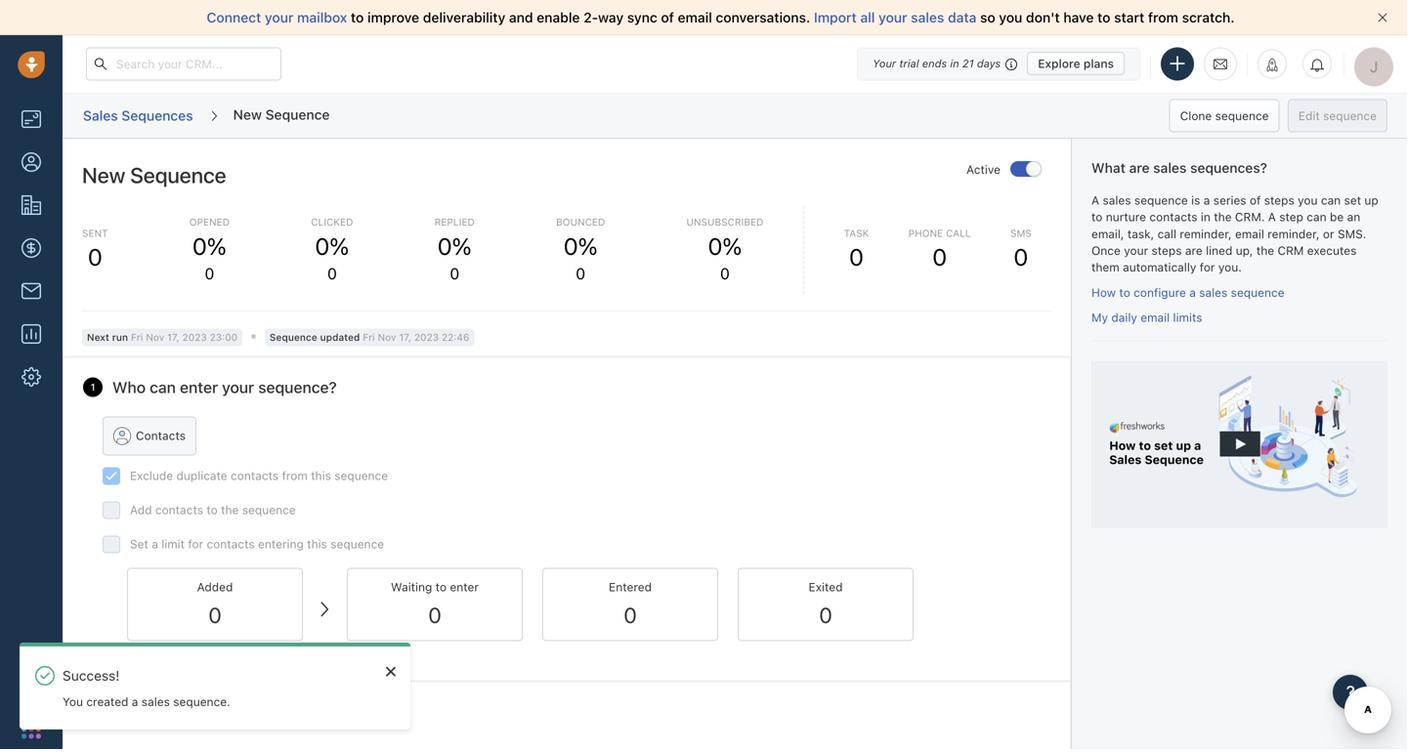 Task type: describe. For each thing, give the bounding box(es) containing it.
sms.
[[1338, 227, 1367, 241]]

your
[[873, 57, 897, 70]]

a right set
[[152, 538, 158, 552]]

1 vertical spatial new
[[82, 162, 125, 188]]

0 inside sms 0
[[1014, 244, 1029, 271]]

% for bounced 0 % 0
[[578, 232, 598, 260]]

1 vertical spatial can
[[1307, 210, 1327, 224]]

ends
[[922, 57, 947, 70]]

1 horizontal spatial from
[[1148, 9, 1179, 25]]

add contacts to the sequence
[[130, 504, 296, 517]]

your right the all
[[879, 9, 908, 25]]

sms 0
[[1011, 228, 1032, 271]]

entering
[[258, 538, 304, 552]]

0 vertical spatial the
[[1214, 210, 1232, 224]]

replied 0 % 0
[[435, 217, 475, 283]]

sequences?
[[1191, 160, 1268, 176]]

up,
[[1236, 244, 1254, 258]]

17, for 23:00
[[167, 332, 180, 343]]

clone sequence
[[1181, 109, 1269, 123]]

bounced 0 % 0
[[556, 217, 605, 283]]

you
[[63, 695, 83, 709]]

task,
[[1128, 227, 1155, 241]]

what's your sequence type?
[[112, 702, 319, 721]]

up
[[1365, 194, 1379, 207]]

clicked
[[311, 217, 353, 228]]

nov for fri nov 17, 2023 23:00
[[146, 332, 164, 343]]

start
[[1115, 9, 1145, 25]]

mailbox
[[297, 9, 347, 25]]

add
[[130, 504, 152, 517]]

to left start
[[1098, 9, 1111, 25]]

23:00
[[210, 332, 238, 343]]

in inside a sales sequence is a series of steps you can set up to nurture contacts in the crm. a step can be an email, task, call reminder, email reminder, or sms. once your steps are lined up, the crm executes them automatically for you.
[[1201, 210, 1211, 224]]

explore plans link
[[1028, 52, 1125, 75]]

0 horizontal spatial you
[[999, 9, 1023, 25]]

% for clicked 0 % 0
[[330, 232, 349, 260]]

bounced
[[556, 217, 605, 228]]

series
[[1214, 194, 1247, 207]]

created
[[86, 695, 128, 709]]

phone call 0
[[909, 228, 971, 271]]

task 0
[[844, 228, 869, 271]]

0 vertical spatial new
[[233, 106, 262, 122]]

0 vertical spatial are
[[1130, 160, 1150, 176]]

trial
[[900, 57, 919, 70]]

limits
[[1174, 311, 1203, 324]]

be
[[1330, 210, 1344, 224]]

configure
[[1134, 286, 1187, 299]]

are inside a sales sequence is a series of steps you can set up to nurture contacts in the crm. a step can be an email, task, call reminder, email reminder, or sms. once your steps are lined up, the crm executes them automatically for you.
[[1186, 244, 1203, 258]]

your trial ends in 21 days
[[873, 57, 1001, 70]]

enter
[[180, 378, 218, 397]]

contacts down add contacts to the sequence
[[207, 538, 255, 552]]

% for unsubscribed 0 % 0
[[723, 232, 742, 260]]

for inside a sales sequence is a series of steps you can set up to nurture contacts in the crm. a step can be an email, task, call reminder, email reminder, or sms. once your steps are lined up, the crm executes them automatically for you.
[[1200, 261, 1216, 274]]

a up limits
[[1190, 286, 1196, 299]]

what
[[1092, 160, 1126, 176]]

and
[[509, 9, 533, 25]]

to inside a sales sequence is a series of steps you can set up to nurture contacts in the crm. a step can be an email, task, call reminder, email reminder, or sms. once your steps are lined up, the crm executes them automatically for you.
[[1092, 210, 1103, 224]]

opened 0 % 0
[[189, 217, 230, 283]]

17, for 22:46
[[399, 332, 412, 343]]

set
[[130, 538, 148, 552]]

0 inside task 0
[[850, 244, 864, 271]]

22:46
[[442, 332, 470, 343]]

send email image
[[1214, 56, 1228, 72]]

your right enter
[[222, 378, 254, 397]]

sync
[[627, 9, 658, 25]]

how
[[1092, 286, 1116, 299]]

2-
[[584, 9, 598, 25]]

sequence?
[[258, 378, 337, 397]]

0 horizontal spatial of
[[661, 9, 674, 25]]

unsubscribed
[[687, 217, 764, 228]]

2 reminder, from the left
[[1268, 227, 1320, 241]]

connect
[[207, 9, 261, 25]]

a sales sequence is a series of steps you can set up to nurture contacts in the crm. a step can be an email, task, call reminder, email reminder, or sms. once your steps are lined up, the crm executes them automatically for you.
[[1092, 194, 1379, 274]]

your left mailbox at the left top
[[265, 9, 294, 25]]

don't
[[1026, 9, 1060, 25]]

0 horizontal spatial steps
[[1152, 244, 1182, 258]]

opened
[[189, 217, 230, 228]]

set a limit for contacts entering this sequence
[[130, 538, 384, 552]]

nurture
[[1106, 210, 1147, 224]]

a right created
[[132, 695, 138, 709]]

sales left sequence.
[[142, 695, 170, 709]]

1
[[90, 382, 95, 393]]

arrow right image
[[318, 600, 332, 620]]

what are sales sequences?
[[1092, 160, 1268, 176]]

0 horizontal spatial email
[[678, 9, 712, 25]]

to right how
[[1120, 286, 1131, 299]]

% for replied 0 % 0
[[452, 232, 472, 260]]

you created a sales sequence.
[[63, 695, 230, 709]]

limit
[[162, 538, 185, 552]]

of inside a sales sequence is a series of steps you can set up to nurture contacts in the crm. a step can be an email, task, call reminder, email reminder, or sms. once your steps are lined up, the crm executes them automatically for you.
[[1250, 194, 1261, 207]]

freshworks switcher image
[[22, 720, 41, 739]]

0 inside sent 0
[[88, 244, 102, 271]]

step
[[1280, 210, 1304, 224]]

what's
[[112, 702, 164, 721]]

unsubscribed 0 % 0
[[687, 217, 764, 283]]

nov for fri nov 17, 2023 22:46
[[378, 332, 396, 343]]

or
[[1323, 227, 1335, 241]]

success!
[[63, 668, 120, 684]]

way
[[598, 9, 624, 25]]

0 horizontal spatial new sequence
[[82, 162, 226, 188]]

2 vertical spatial email
[[1141, 311, 1170, 324]]

to down duplicate
[[207, 504, 218, 517]]

Search your CRM... text field
[[86, 47, 282, 81]]

set
[[1345, 194, 1362, 207]]

close image
[[386, 667, 396, 678]]

0 vertical spatial a
[[1092, 194, 1100, 207]]

lined
[[1206, 244, 1233, 258]]

fri for fri nov 17, 2023 23:00
[[131, 332, 143, 343]]

them
[[1092, 261, 1120, 274]]

sales
[[83, 107, 118, 123]]

0 inside phone call 0
[[933, 244, 947, 271]]

my
[[1092, 311, 1108, 324]]

2 horizontal spatial the
[[1257, 244, 1275, 258]]

clicked 0 % 0
[[311, 217, 353, 283]]

sales sequences
[[83, 107, 193, 123]]

2023 for 22:46
[[414, 332, 439, 343]]

an
[[1348, 210, 1361, 224]]

data
[[948, 9, 977, 25]]

replied
[[435, 217, 475, 228]]

contacts up exclude
[[136, 429, 186, 443]]

phone element
[[12, 666, 51, 705]]

clone sequence button
[[1170, 99, 1280, 132]]



Task type: vqa. For each thing, say whether or not it's contained in the screenshot.
the Your trial ends in 21 days
yes



Task type: locate. For each thing, give the bounding box(es) containing it.
reminder, down step
[[1268, 227, 1320, 241]]

can right who
[[150, 378, 176, 397]]

email,
[[1092, 227, 1125, 241]]

fri for fri nov 17, 2023 22:46
[[363, 332, 375, 343]]

who can enter your sequence?
[[112, 378, 337, 397]]

0 horizontal spatial 2023
[[182, 332, 207, 343]]

17, left 23:00
[[167, 332, 180, 343]]

of
[[661, 9, 674, 25], [1250, 194, 1261, 207]]

my daily email limits
[[1092, 311, 1203, 324]]

2 % from the left
[[330, 232, 349, 260]]

2023 for 23:00
[[182, 332, 207, 343]]

4 % from the left
[[578, 232, 598, 260]]

2 fri from the left
[[363, 332, 375, 343]]

2 17, from the left
[[399, 332, 412, 343]]

call
[[946, 228, 971, 239]]

nov right run at the left of the page
[[146, 332, 164, 343]]

% inside unsubscribed 0 % 0
[[723, 232, 742, 260]]

email right sync
[[678, 9, 712, 25]]

% down bounced
[[578, 232, 598, 260]]

steps up step
[[1265, 194, 1295, 207]]

1 horizontal spatial for
[[1200, 261, 1216, 274]]

0 horizontal spatial new
[[82, 162, 125, 188]]

crm
[[1278, 244, 1304, 258]]

0 horizontal spatial reminder,
[[1180, 227, 1232, 241]]

0 horizontal spatial for
[[188, 538, 203, 552]]

what's new image
[[1266, 58, 1280, 72]]

1 vertical spatial sequence
[[130, 162, 226, 188]]

nov right updated
[[378, 332, 396, 343]]

to right mailbox at the left top
[[351, 9, 364, 25]]

% inside opened 0 % 0
[[207, 232, 227, 260]]

% inside bounced 0 % 0
[[578, 232, 598, 260]]

1 horizontal spatial the
[[1214, 210, 1232, 224]]

%
[[207, 232, 227, 260], [330, 232, 349, 260], [452, 232, 472, 260], [578, 232, 598, 260], [723, 232, 742, 260]]

sequence.
[[173, 695, 230, 709]]

1 vertical spatial you
[[1298, 194, 1318, 207]]

0 horizontal spatial 17,
[[167, 332, 180, 343]]

all
[[861, 9, 875, 25]]

17, left 22:46
[[399, 332, 412, 343]]

of up crm. in the right top of the page
[[1250, 194, 1261, 207]]

sales inside a sales sequence is a series of steps you can set up to nurture contacts in the crm. a step can be an email, task, call reminder, email reminder, or sms. once your steps are lined up, the crm executes them automatically for you.
[[1103, 194, 1131, 207]]

% for opened 0 % 0
[[207, 232, 227, 260]]

% inside the clicked 0 % 0
[[330, 232, 349, 260]]

2 vertical spatial sequence
[[270, 332, 317, 343]]

1 fri from the left
[[131, 332, 143, 343]]

1 horizontal spatial nov
[[378, 332, 396, 343]]

1 vertical spatial in
[[1201, 210, 1211, 224]]

of right sync
[[661, 9, 674, 25]]

this down sequence?
[[311, 469, 331, 483]]

crm.
[[1235, 210, 1265, 224]]

contacts up 'limit'
[[155, 504, 203, 517]]

next run fri nov 17, 2023 23:00
[[87, 332, 238, 343]]

so
[[980, 9, 996, 25]]

5 % from the left
[[723, 232, 742, 260]]

new
[[233, 106, 262, 122], [82, 162, 125, 188]]

a left step
[[1269, 210, 1276, 224]]

1 horizontal spatial 17,
[[399, 332, 412, 343]]

sales down "clone"
[[1154, 160, 1187, 176]]

0 horizontal spatial in
[[950, 57, 960, 70]]

1 vertical spatial a
[[1269, 210, 1276, 224]]

1 vertical spatial new sequence
[[82, 162, 226, 188]]

are right what
[[1130, 160, 1150, 176]]

your
[[265, 9, 294, 25], [879, 9, 908, 25], [1124, 244, 1149, 258], [222, 378, 254, 397], [168, 702, 200, 721]]

sent
[[82, 228, 108, 239]]

are left lined at the right top
[[1186, 244, 1203, 258]]

explore
[[1038, 57, 1081, 70]]

the up "set a limit for contacts entering this sequence"
[[221, 504, 239, 517]]

a inside a sales sequence is a series of steps you can set up to nurture contacts in the crm. a step can be an email, task, call reminder, email reminder, or sms. once your steps are lined up, the crm executes them automatically for you.
[[1204, 194, 1211, 207]]

you up step
[[1298, 194, 1318, 207]]

for right 'limit'
[[188, 538, 203, 552]]

new sequence down sequences
[[82, 162, 226, 188]]

% down opened
[[207, 232, 227, 260]]

days
[[977, 57, 1001, 70]]

0 vertical spatial new sequence
[[233, 106, 330, 122]]

0 horizontal spatial are
[[1130, 160, 1150, 176]]

phone
[[909, 228, 943, 239]]

updated
[[320, 332, 360, 343]]

% down clicked
[[330, 232, 349, 260]]

sales up nurture
[[1103, 194, 1131, 207]]

fri right updated
[[363, 332, 375, 343]]

a
[[1092, 194, 1100, 207], [1269, 210, 1276, 224]]

sales down you.
[[1200, 286, 1228, 299]]

1 horizontal spatial fri
[[363, 332, 375, 343]]

from
[[1148, 9, 1179, 25], [282, 469, 308, 483]]

2 2023 from the left
[[414, 332, 439, 343]]

sequence inside button
[[1216, 109, 1269, 123]]

new sequence down connect your mailbox link
[[233, 106, 330, 122]]

reminder, up lined at the right top
[[1180, 227, 1232, 241]]

1 % from the left
[[207, 232, 227, 260]]

sales left data
[[911, 9, 945, 25]]

% inside replied 0 % 0
[[452, 232, 472, 260]]

fri right run at the left of the page
[[131, 332, 143, 343]]

how to configure a sales sequence
[[1092, 286, 1285, 299]]

can
[[1321, 194, 1341, 207], [1307, 210, 1327, 224], [150, 378, 176, 397]]

contacts right duplicate
[[231, 469, 279, 483]]

in
[[950, 57, 960, 70], [1201, 210, 1211, 224]]

1 horizontal spatial 2023
[[414, 332, 439, 343]]

0 vertical spatial sequence
[[266, 106, 330, 122]]

contacts up 'call'
[[1150, 210, 1198, 224]]

sales sequences link
[[82, 100, 194, 131]]

from right start
[[1148, 9, 1179, 25]]

sales
[[911, 9, 945, 25], [1154, 160, 1187, 176], [1103, 194, 1131, 207], [1200, 286, 1228, 299], [142, 695, 170, 709]]

enable
[[537, 9, 580, 25]]

for
[[1200, 261, 1216, 274], [188, 538, 203, 552]]

exclude
[[130, 469, 173, 483]]

0 vertical spatial in
[[950, 57, 960, 70]]

close image
[[1378, 13, 1388, 22]]

1 horizontal spatial new
[[233, 106, 262, 122]]

import
[[814, 9, 857, 25]]

is
[[1192, 194, 1201, 207]]

steps
[[1265, 194, 1295, 207], [1152, 244, 1182, 258]]

you right so
[[999, 9, 1023, 25]]

2 nov from the left
[[378, 332, 396, 343]]

from up entering
[[282, 469, 308, 483]]

active
[[967, 163, 1001, 177]]

0 vertical spatial can
[[1321, 194, 1341, 207]]

the right up,
[[1257, 244, 1275, 258]]

explore plans
[[1038, 57, 1114, 70]]

are
[[1130, 160, 1150, 176], [1186, 244, 1203, 258]]

deliverability
[[423, 9, 506, 25]]

your down task,
[[1124, 244, 1149, 258]]

for down lined at the right top
[[1200, 261, 1216, 274]]

0 vertical spatial for
[[1200, 261, 1216, 274]]

1 horizontal spatial are
[[1186, 244, 1203, 258]]

2 vertical spatial the
[[221, 504, 239, 517]]

2023 left 23:00
[[182, 332, 207, 343]]

1 2023 from the left
[[182, 332, 207, 343]]

0 horizontal spatial the
[[221, 504, 239, 517]]

sequence inside a sales sequence is a series of steps you can set up to nurture contacts in the crm. a step can be an email, task, call reminder, email reminder, or sms. once your steps are lined up, the crm executes them automatically for you.
[[1135, 194, 1188, 207]]

1 horizontal spatial steps
[[1265, 194, 1295, 207]]

2023 left 22:46
[[414, 332, 439, 343]]

sequence
[[1216, 109, 1269, 123], [1135, 194, 1188, 207], [1231, 286, 1285, 299], [335, 469, 388, 483], [242, 504, 296, 517], [331, 538, 384, 552], [204, 702, 275, 721]]

a right is
[[1204, 194, 1211, 207]]

email
[[678, 9, 712, 25], [1236, 227, 1265, 241], [1141, 311, 1170, 324]]

0 vertical spatial email
[[678, 9, 712, 25]]

who
[[112, 378, 146, 397]]

0 horizontal spatial from
[[282, 469, 308, 483]]

automatically
[[1123, 261, 1197, 274]]

0 vertical spatial from
[[1148, 9, 1179, 25]]

1 horizontal spatial email
[[1141, 311, 1170, 324]]

1 horizontal spatial new sequence
[[233, 106, 330, 122]]

0 vertical spatial steps
[[1265, 194, 1295, 207]]

clone
[[1181, 109, 1212, 123]]

reminder,
[[1180, 227, 1232, 241], [1268, 227, 1320, 241]]

2023
[[182, 332, 207, 343], [414, 332, 439, 343]]

task
[[844, 228, 869, 239]]

phone image
[[22, 675, 41, 695]]

a
[[1204, 194, 1211, 207], [1190, 286, 1196, 299], [152, 538, 158, 552], [132, 695, 138, 709]]

the
[[1214, 210, 1232, 224], [1257, 244, 1275, 258], [221, 504, 239, 517]]

your right what's
[[168, 702, 200, 721]]

1 vertical spatial the
[[1257, 244, 1275, 258]]

2 vertical spatial can
[[150, 378, 176, 397]]

in up lined at the right top
[[1201, 210, 1211, 224]]

% down unsubscribed
[[723, 232, 742, 260]]

sequences
[[122, 107, 193, 123]]

1 17, from the left
[[167, 332, 180, 343]]

sequence updated fri nov 17, 2023 22:46
[[270, 332, 470, 343]]

0 vertical spatial you
[[999, 9, 1023, 25]]

1 horizontal spatial of
[[1250, 194, 1261, 207]]

new down search your crm... text field
[[233, 106, 262, 122]]

email inside a sales sequence is a series of steps you can set up to nurture contacts in the crm. a step can be an email, task, call reminder, email reminder, or sms. once your steps are lined up, the crm executes them automatically for you.
[[1236, 227, 1265, 241]]

how to configure a sales sequence link
[[1092, 286, 1285, 299]]

3 % from the left
[[452, 232, 472, 260]]

1 horizontal spatial reminder,
[[1268, 227, 1320, 241]]

duplicate
[[176, 469, 227, 483]]

exclude duplicate contacts from this sequence
[[130, 469, 388, 483]]

1 vertical spatial of
[[1250, 194, 1261, 207]]

0 horizontal spatial fri
[[131, 332, 143, 343]]

1 nov from the left
[[146, 332, 164, 343]]

have
[[1064, 9, 1094, 25]]

0 horizontal spatial a
[[1092, 194, 1100, 207]]

1 reminder, from the left
[[1180, 227, 1232, 241]]

0 vertical spatial this
[[311, 469, 331, 483]]

1 vertical spatial this
[[307, 538, 327, 552]]

call
[[1158, 227, 1177, 241]]

email down configure
[[1141, 311, 1170, 324]]

1 horizontal spatial you
[[1298, 194, 1318, 207]]

this right entering
[[307, 538, 327, 552]]

0 vertical spatial of
[[661, 9, 674, 25]]

1 vertical spatial are
[[1186, 244, 1203, 258]]

you inside a sales sequence is a series of steps you can set up to nurture contacts in the crm. a step can be an email, task, call reminder, email reminder, or sms. once your steps are lined up, the crm executes them automatically for you.
[[1298, 194, 1318, 207]]

1 vertical spatial from
[[282, 469, 308, 483]]

in left 21
[[950, 57, 960, 70]]

1 vertical spatial steps
[[1152, 244, 1182, 258]]

can up be
[[1321, 194, 1341, 207]]

the down series
[[1214, 210, 1232, 224]]

1 horizontal spatial in
[[1201, 210, 1211, 224]]

executes
[[1308, 244, 1357, 258]]

import all your sales data link
[[814, 9, 980, 25]]

new up sent
[[82, 162, 125, 188]]

sms
[[1011, 228, 1032, 239]]

1 vertical spatial email
[[1236, 227, 1265, 241]]

sent 0
[[82, 228, 108, 271]]

nov
[[146, 332, 164, 343], [378, 332, 396, 343]]

1 vertical spatial for
[[188, 538, 203, 552]]

to up email,
[[1092, 210, 1103, 224]]

once
[[1092, 244, 1121, 258]]

21
[[963, 57, 974, 70]]

can left be
[[1307, 210, 1327, 224]]

connect your mailbox to improve deliverability and enable 2-way sync of email conversations. import all your sales data so you don't have to start from scratch.
[[207, 9, 1235, 25]]

connect your mailbox link
[[207, 9, 351, 25]]

steps down 'call'
[[1152, 244, 1182, 258]]

plans
[[1084, 57, 1114, 70]]

a down what
[[1092, 194, 1100, 207]]

your inside a sales sequence is a series of steps you can set up to nurture contacts in the crm. a step can be an email, task, call reminder, email reminder, or sms. once your steps are lined up, the crm executes them automatically for you.
[[1124, 244, 1149, 258]]

email down crm. in the right top of the page
[[1236, 227, 1265, 241]]

daily
[[1112, 311, 1138, 324]]

% down replied
[[452, 232, 472, 260]]

1 horizontal spatial a
[[1269, 210, 1276, 224]]

0 horizontal spatial nov
[[146, 332, 164, 343]]

improve
[[368, 9, 419, 25]]

2 horizontal spatial email
[[1236, 227, 1265, 241]]

conversations.
[[716, 9, 811, 25]]

contacts inside a sales sequence is a series of steps you can set up to nurture contacts in the crm. a step can be an email, task, call reminder, email reminder, or sms. once your steps are lined up, the crm executes them automatically for you.
[[1150, 210, 1198, 224]]



